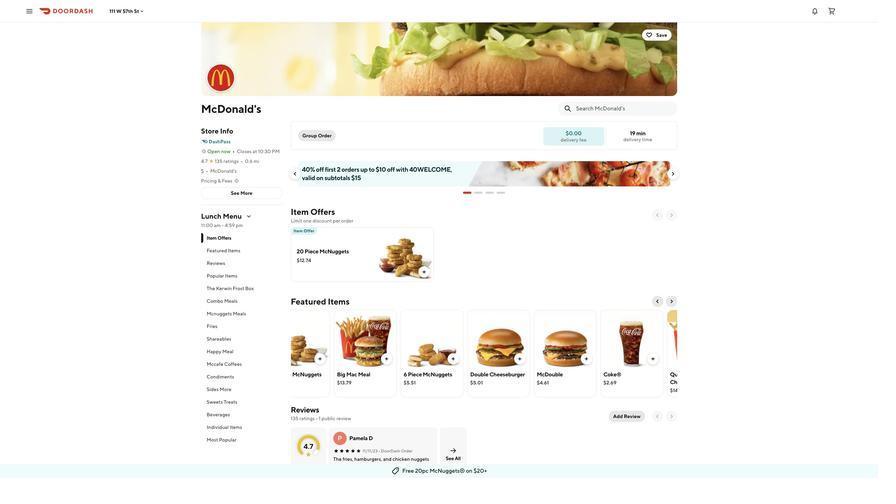 Task type: vqa. For each thing, say whether or not it's contained in the screenshot.
the top with
yes



Task type: locate. For each thing, give the bounding box(es) containing it.
2 horizontal spatial meal
[[709, 379, 721, 386]]

of 5 stars
[[300, 464, 317, 469]]

big
[[337, 371, 346, 378]]

0 horizontal spatial featured items
[[207, 248, 241, 254]]

piece right 10
[[278, 371, 291, 378]]

mcnuggets down the per
[[320, 248, 349, 255]]

add item to cart image for coke®
[[650, 356, 656, 362]]

0 horizontal spatial add item to cart image
[[451, 356, 456, 362]]

see inside button
[[231, 190, 240, 196]]

frost
[[233, 286, 244, 291]]

see for see all
[[446, 456, 454, 461]]

1 vertical spatial 4.7
[[304, 442, 314, 451]]

0.6
[[245, 159, 253, 164]]

items
[[228, 248, 241, 254], [225, 273, 238, 279], [328, 297, 350, 307], [230, 425, 242, 430]]

featured items
[[207, 248, 241, 254], [291, 297, 350, 307]]

mcdonald's up pricing & fees button
[[210, 168, 237, 174]]

add item to cart image
[[421, 269, 427, 275], [317, 356, 323, 362], [384, 356, 390, 362], [517, 356, 523, 362], [584, 356, 589, 362]]

more inside sides more "button"
[[220, 387, 232, 392]]

group order button
[[298, 130, 336, 141]]

open now
[[207, 149, 231, 154]]

delivery inside $0.00 delivery fee
[[561, 137, 579, 143]]

0 vertical spatial with
[[396, 166, 408, 173]]

menus image
[[246, 214, 252, 219]]

piece for 20
[[305, 248, 319, 255]]

mcdonald's up info
[[201, 102, 261, 115]]

mcnuggetsⓡ
[[430, 468, 465, 475]]

see down fees
[[231, 190, 240, 196]]

review
[[624, 414, 641, 420]]

pamela
[[350, 435, 368, 442]]

mcnuggets for 6 piece mcnuggets $5.51
[[423, 371, 452, 378]]

combo meals
[[207, 298, 238, 304]]

reviews 135 ratings • 1 public review
[[291, 405, 351, 422]]

mccafe
[[207, 362, 223, 367]]

0 vertical spatial reviews
[[207, 261, 225, 266]]

time
[[643, 137, 653, 142]]

1 vertical spatial featured items
[[291, 297, 350, 307]]

doordash
[[381, 449, 400, 454]]

0 horizontal spatial meal
[[222, 349, 234, 355]]

1 vertical spatial reviews
[[291, 405, 319, 415]]

previous button of carousel image for bottommost next button of carousel icon
[[655, 213, 661, 218]]

popular up the
[[207, 273, 224, 279]]

item
[[291, 207, 309, 217], [294, 228, 303, 234], [207, 235, 217, 241]]

more up menus image
[[241, 190, 253, 196]]

1 horizontal spatial on
[[466, 468, 473, 475]]

notification bell image
[[811, 7, 820, 15]]

valid
[[302, 174, 315, 182]]

ratings down now on the top left of the page
[[224, 159, 239, 164]]

mcdonald's image
[[201, 22, 677, 96], [207, 65, 234, 91]]

1 horizontal spatial meal
[[358, 371, 371, 378]]

0 vertical spatial meals
[[224, 298, 238, 304]]

next image
[[669, 414, 675, 420]]

featured inside the featured items heading
[[291, 297, 326, 307]]

0 vertical spatial 4.7
[[201, 159, 208, 164]]

1 horizontal spatial more
[[241, 190, 253, 196]]

0 horizontal spatial 135
[[215, 159, 223, 164]]

1 vertical spatial meal
[[358, 371, 371, 378]]

with right $10
[[396, 166, 408, 173]]

piece
[[305, 248, 319, 255], [278, 371, 291, 378], [408, 371, 422, 378]]

save
[[657, 32, 668, 38]]

4.7 up of 5 stars
[[304, 442, 314, 451]]

mcnuggets
[[320, 248, 349, 255], [292, 371, 322, 378], [423, 371, 452, 378]]

previous button of carousel image
[[292, 171, 298, 177], [655, 213, 661, 218], [655, 299, 661, 304]]

sweets treats button
[[201, 396, 283, 409]]

-
[[222, 223, 224, 228]]

coke®
[[604, 371, 622, 378]]

mcnuggets for 10 piece mcnuggets
[[292, 371, 322, 378]]

10:30
[[258, 149, 271, 154]]

0 horizontal spatial piece
[[278, 371, 291, 378]]

sides
[[207, 387, 219, 392]]

mcnuggets inside button
[[292, 371, 322, 378]]

off left first
[[316, 166, 324, 173]]

0 vertical spatial ratings
[[224, 159, 239, 164]]

sweets
[[207, 400, 223, 405]]

open menu image
[[25, 7, 34, 15]]

reviews
[[207, 261, 225, 266], [291, 405, 319, 415]]

items inside heading
[[328, 297, 350, 307]]

0 horizontal spatial delivery
[[561, 137, 579, 143]]

4.7 up $
[[201, 159, 208, 164]]

previous image
[[655, 414, 661, 420]]

item for item offers
[[207, 235, 217, 241]]

135 down reviews link on the left bottom
[[291, 416, 299, 422]]

piece inside button
[[278, 371, 291, 378]]

0 horizontal spatial with
[[396, 166, 408, 173]]

•
[[233, 149, 235, 154], [241, 159, 243, 164], [206, 168, 208, 174], [316, 416, 318, 422], [379, 449, 380, 454]]

orders
[[342, 166, 359, 173]]

mcnuggets inside 20 piece mcnuggets $12.74
[[320, 248, 349, 255]]

ratings down reviews link on the left bottom
[[300, 416, 315, 422]]

1 vertical spatial on
[[466, 468, 473, 475]]

135 up $ • mcdonald's
[[215, 159, 223, 164]]

0 horizontal spatial off
[[316, 166, 324, 173]]

1 horizontal spatial piece
[[305, 248, 319, 255]]

item up limit
[[291, 207, 309, 217]]

0 horizontal spatial reviews
[[207, 261, 225, 266]]

item inside item offers limit one discount per order
[[291, 207, 309, 217]]

item offers heading
[[291, 206, 335, 217]]

2 delivery from the left
[[561, 137, 579, 143]]

mcdouble image
[[534, 310, 596, 369]]

add item to cart image
[[451, 356, 456, 362], [650, 356, 656, 362]]

0 vertical spatial more
[[241, 190, 253, 196]]

meals down the kerwin frost box
[[224, 298, 238, 304]]

item offers limit one discount per order
[[291, 207, 354, 224]]

1 horizontal spatial see
[[446, 456, 454, 461]]

1 horizontal spatial ratings
[[300, 416, 315, 422]]

happy meal
[[207, 349, 234, 355]]

dashpass
[[209, 139, 231, 145]]

0 vertical spatial offers
[[311, 207, 335, 217]]

$ • mcdonald's
[[201, 168, 237, 174]]

pamela d
[[350, 435, 373, 442]]

more inside see more button
[[241, 190, 253, 196]]

0 vertical spatial item
[[291, 207, 309, 217]]

next button of carousel image
[[669, 299, 675, 304]]

meal down pounder
[[709, 379, 721, 386]]

more right 'sides'
[[220, 387, 232, 392]]

reviews link
[[291, 405, 319, 415]]

piece inside 20 piece mcnuggets $12.74
[[305, 248, 319, 255]]

1 vertical spatial offers
[[218, 235, 232, 241]]

deluxe
[[690, 379, 708, 386]]

kerwin
[[216, 286, 232, 291]]

reviews up popular items
[[207, 261, 225, 266]]

see all link
[[440, 428, 467, 478]]

1 vertical spatial more
[[220, 387, 232, 392]]

offers for item offers
[[218, 235, 232, 241]]

0 horizontal spatial ratings
[[224, 159, 239, 164]]

meal right mac
[[358, 371, 371, 378]]

1 vertical spatial next button of carousel image
[[669, 213, 675, 218]]

1 horizontal spatial featured
[[291, 297, 326, 307]]

1 vertical spatial 135
[[291, 416, 299, 422]]

1 horizontal spatial off
[[387, 166, 395, 173]]

1 off from the left
[[316, 166, 324, 173]]

now
[[221, 149, 231, 154]]

1 horizontal spatial reviews
[[291, 405, 319, 415]]

0 vertical spatial order
[[318, 133, 332, 139]]

1 vertical spatial order
[[401, 449, 413, 454]]

mcnuggets meals button
[[201, 308, 283, 320]]

$13.79
[[337, 380, 352, 386]]

1 horizontal spatial order
[[401, 449, 413, 454]]

on right valid
[[316, 174, 324, 182]]

meal
[[222, 349, 234, 355], [358, 371, 371, 378], [709, 379, 721, 386]]

• left 0.6
[[241, 159, 243, 164]]

4:59
[[225, 223, 235, 228]]

with right pounder
[[713, 371, 724, 378]]

2 horizontal spatial piece
[[408, 371, 422, 378]]

next button of carousel image
[[670, 171, 676, 177], [669, 213, 675, 218]]

one
[[303, 218, 312, 224]]

2 vertical spatial previous button of carousel image
[[655, 299, 661, 304]]

11:00
[[201, 223, 213, 228]]

0 vertical spatial on
[[316, 174, 324, 182]]

the
[[207, 286, 215, 291]]

0 vertical spatial featured
[[207, 248, 227, 254]]

treats
[[224, 400, 237, 405]]

more for see more
[[241, 190, 253, 196]]

10
[[271, 371, 277, 378]]

popular down individual items at bottom
[[219, 437, 237, 443]]

0 vertical spatial previous button of carousel image
[[292, 171, 298, 177]]

reviews inside button
[[207, 261, 225, 266]]

1 vertical spatial see
[[446, 456, 454, 461]]

quarter pounder with cheese deluxe meal $14.49
[[670, 371, 724, 394]]

item down limit
[[294, 228, 303, 234]]

reviews up 1
[[291, 405, 319, 415]]

more for sides more
[[220, 387, 232, 392]]

items inside button
[[228, 248, 241, 254]]

135 inside the reviews 135 ratings • 1 public review
[[291, 416, 299, 422]]

reviews inside the reviews 135 ratings • 1 public review
[[291, 405, 319, 415]]

item down 11:00
[[207, 235, 217, 241]]

1 vertical spatial featured
[[291, 297, 326, 307]]

2 add item to cart image from the left
[[650, 356, 656, 362]]

offers up discount
[[311, 207, 335, 217]]

2 off from the left
[[387, 166, 395, 173]]

1
[[319, 416, 321, 422]]

1 add item to cart image from the left
[[451, 356, 456, 362]]

meals
[[224, 298, 238, 304], [233, 311, 246, 317]]

offers
[[311, 207, 335, 217], [218, 235, 232, 241]]

1 vertical spatial ratings
[[300, 416, 315, 422]]

meal inside big mac meal $13.79
[[358, 371, 371, 378]]

off right $10
[[387, 166, 395, 173]]

combo meals button
[[201, 295, 283, 308]]

mcnuggets right 6
[[423, 371, 452, 378]]

piece right 20
[[305, 248, 319, 255]]

0 horizontal spatial more
[[220, 387, 232, 392]]

1 vertical spatial item
[[294, 228, 303, 234]]

subtotals
[[325, 174, 350, 182]]

135
[[215, 159, 223, 164], [291, 416, 299, 422]]

1 horizontal spatial delivery
[[624, 137, 642, 142]]

add item to cart image for double cheeseburger
[[517, 356, 523, 362]]

fee
[[580, 137, 587, 143]]

big mac meal $13.79
[[337, 371, 371, 386]]

reviews for reviews
[[207, 261, 225, 266]]

2 vertical spatial meal
[[709, 379, 721, 386]]

1 horizontal spatial with
[[713, 371, 724, 378]]

featured items inside button
[[207, 248, 241, 254]]

1 vertical spatial with
[[713, 371, 724, 378]]

add review
[[614, 414, 641, 420]]

0 vertical spatial featured items
[[207, 248, 241, 254]]

delivery left time
[[624, 137, 642, 142]]

1 delivery from the left
[[624, 137, 642, 142]]

111
[[109, 8, 115, 14]]

piece inside 6 piece mcnuggets $5.51
[[408, 371, 422, 378]]

0 horizontal spatial order
[[318, 133, 332, 139]]

1 horizontal spatial offers
[[311, 207, 335, 217]]

order right group
[[318, 133, 332, 139]]

meals up fries button
[[233, 311, 246, 317]]

delivery down $0.00
[[561, 137, 579, 143]]

offers inside item offers limit one discount per order
[[311, 207, 335, 217]]

0 vertical spatial meal
[[222, 349, 234, 355]]

delivery
[[624, 137, 642, 142], [561, 137, 579, 143]]

$4.61
[[537, 380, 549, 386]]

1 horizontal spatial add item to cart image
[[650, 356, 656, 362]]

on
[[316, 174, 324, 182], [466, 468, 473, 475]]

pm
[[236, 223, 243, 228]]

open
[[207, 149, 220, 154]]

2 vertical spatial item
[[207, 235, 217, 241]]

0 horizontal spatial on
[[316, 174, 324, 182]]

double cheeseburger image
[[468, 310, 530, 369]]

pounder
[[691, 371, 712, 378]]

mcnuggets right 10
[[292, 371, 322, 378]]

see left all
[[446, 456, 454, 461]]

individual
[[207, 425, 229, 430]]

per
[[333, 218, 341, 224]]

ratings
[[224, 159, 239, 164], [300, 416, 315, 422]]

0 horizontal spatial offers
[[218, 235, 232, 241]]

1 horizontal spatial 135
[[291, 416, 299, 422]]

0 horizontal spatial 4.7
[[201, 159, 208, 164]]

review
[[337, 416, 351, 422]]

20
[[297, 248, 304, 255]]

0 vertical spatial see
[[231, 190, 240, 196]]

meal up mccafe coffees
[[222, 349, 234, 355]]

on left $20+
[[466, 468, 473, 475]]

piece right 6
[[408, 371, 422, 378]]

p
[[338, 435, 342, 442]]

combo
[[207, 298, 223, 304]]

the kerwin frost box
[[207, 286, 254, 291]]

offers down -
[[218, 235, 232, 241]]

off
[[316, 166, 324, 173], [387, 166, 395, 173]]

see all
[[446, 456, 461, 461]]

• doordash order
[[379, 449, 413, 454]]

0 horizontal spatial see
[[231, 190, 240, 196]]

1 vertical spatial previous button of carousel image
[[655, 213, 661, 218]]

individual items
[[207, 425, 242, 430]]

order right doordash
[[401, 449, 413, 454]]

to
[[369, 166, 375, 173]]

0 horizontal spatial featured
[[207, 248, 227, 254]]

save button
[[643, 29, 672, 41]]

$12.74
[[297, 258, 311, 263]]

mcnuggets inside 6 piece mcnuggets $5.51
[[423, 371, 452, 378]]

1 vertical spatial meals
[[233, 311, 246, 317]]

• left 1
[[316, 416, 318, 422]]

big mac meal image
[[334, 310, 397, 369]]



Task type: describe. For each thing, give the bounding box(es) containing it.
piece for 6
[[408, 371, 422, 378]]

items for popular items button
[[225, 273, 238, 279]]

6 piece mcnuggets image
[[401, 310, 463, 369]]

beverages
[[207, 412, 230, 418]]

pricing & fees button
[[201, 177, 240, 184]]

meals for combo meals
[[224, 298, 238, 304]]

happy meal button
[[201, 345, 283, 358]]

$0.00
[[566, 130, 582, 137]]

0 vertical spatial 135
[[215, 159, 223, 164]]

popular items button
[[201, 270, 283, 282]]

meals for mcnuggets meals
[[233, 311, 246, 317]]

• right 11/11/23
[[379, 449, 380, 454]]

meal inside quarter pounder with cheese deluxe meal $14.49
[[709, 379, 721, 386]]

0 vertical spatial next button of carousel image
[[670, 171, 676, 177]]

condiments
[[207, 374, 234, 380]]

lunch
[[201, 212, 222, 220]]

st
[[134, 8, 139, 14]]

stars
[[308, 464, 317, 469]]

1 horizontal spatial 4.7
[[304, 442, 314, 451]]

sides more
[[207, 387, 232, 392]]

closes
[[237, 149, 252, 154]]

offer
[[304, 228, 315, 234]]

min
[[637, 130, 646, 137]]

20 piece mcnuggets $12.74
[[297, 248, 349, 263]]

111 w 57th st button
[[109, 8, 145, 14]]

fries
[[207, 324, 218, 329]]

meal inside button
[[222, 349, 234, 355]]

featured items heading
[[291, 296, 350, 307]]

11/11/23
[[363, 449, 378, 454]]

featured items button
[[201, 244, 283, 257]]

coke® image
[[601, 310, 663, 369]]

$20+
[[474, 468, 487, 475]]

quarter pounder with cheese deluxe meal image
[[668, 310, 730, 369]]

happy
[[207, 349, 222, 355]]

of
[[300, 464, 304, 469]]

add item to cart image for big mac meal
[[384, 356, 390, 362]]

ratings inside the reviews 135 ratings • 1 public review
[[300, 416, 315, 422]]

item for item offers limit one discount per order
[[291, 207, 309, 217]]

all
[[455, 456, 461, 461]]

sides more button
[[201, 383, 283, 396]]

double
[[471, 371, 489, 378]]

featured inside featured items button
[[207, 248, 227, 254]]

6
[[404, 371, 407, 378]]

$
[[201, 168, 204, 174]]

$2.69
[[604, 380, 617, 386]]

items for featured items button
[[228, 248, 241, 254]]

• closes at 10:30 pm
[[233, 149, 280, 154]]

cheeseburger
[[490, 371, 525, 378]]

11:00 am - 4:59 pm
[[201, 223, 243, 228]]

19
[[630, 130, 636, 137]]

10 piece mcnuggets image
[[268, 310, 330, 369]]

d
[[369, 435, 373, 442]]

mi
[[254, 159, 259, 164]]

am
[[214, 223, 221, 228]]

coke® $2.69
[[604, 371, 622, 386]]

free
[[403, 468, 414, 475]]

add
[[614, 414, 623, 420]]

up
[[361, 166, 368, 173]]

the kerwin frost box button
[[201, 282, 283, 295]]

select promotional banner element
[[463, 187, 505, 199]]

group
[[303, 133, 317, 139]]

0 vertical spatial popular
[[207, 273, 224, 279]]

Item Search search field
[[576, 105, 672, 113]]

individual items button
[[201, 421, 283, 434]]

• right now on the top left of the page
[[233, 149, 235, 154]]

see more button
[[202, 188, 282, 199]]

$5.01
[[471, 380, 483, 386]]

20pc
[[415, 468, 429, 475]]

1 vertical spatial popular
[[219, 437, 237, 443]]

reviews for reviews 135 ratings • 1 public review
[[291, 405, 319, 415]]

see for see more
[[231, 190, 240, 196]]

coffees
[[224, 362, 242, 367]]

item for item offer
[[294, 228, 303, 234]]

19 min delivery time
[[624, 130, 653, 142]]

$10
[[376, 166, 386, 173]]

fries button
[[201, 320, 283, 333]]

beverages button
[[201, 409, 283, 421]]

limit
[[291, 218, 302, 224]]

offers for item offers limit one discount per order
[[311, 207, 335, 217]]

delivery inside 19 min delivery time
[[624, 137, 642, 142]]

mac
[[347, 371, 357, 378]]

mcnuggets
[[207, 311, 232, 317]]

add review button
[[609, 411, 645, 422]]

free 20pc mcnuggetsⓡ on $20+
[[403, 468, 487, 475]]

with inside quarter pounder with cheese deluxe meal $14.49
[[713, 371, 724, 378]]

10 piece mcnuggets button
[[267, 310, 330, 398]]

double cheeseburger $5.01
[[471, 371, 525, 386]]

mcdouble
[[537, 371, 563, 378]]

first
[[325, 166, 336, 173]]

with inside 40% off first 2 orders up to $10 off with 40welcome, valid on subtotals $15
[[396, 166, 408, 173]]

quarter
[[670, 371, 690, 378]]

• right $
[[206, 168, 208, 174]]

mccafe coffees
[[207, 362, 242, 367]]

10 piece mcnuggets
[[271, 371, 322, 378]]

order
[[341, 218, 354, 224]]

item offers
[[207, 235, 232, 241]]

menu
[[223, 212, 242, 220]]

0 vertical spatial mcdonald's
[[201, 102, 261, 115]]

add item to cart image for 6 piece mcnuggets
[[451, 356, 456, 362]]

items for individual items button
[[230, 425, 242, 430]]

public
[[322, 416, 336, 422]]

1 horizontal spatial featured items
[[291, 297, 350, 307]]

1 vertical spatial mcdonald's
[[210, 168, 237, 174]]

on inside 40% off first 2 orders up to $10 off with 40welcome, valid on subtotals $15
[[316, 174, 324, 182]]

135 ratings •
[[215, 159, 243, 164]]

$14.49
[[670, 388, 686, 394]]

lunch menu
[[201, 212, 242, 220]]

previous button of carousel image for next button of carousel image
[[655, 299, 661, 304]]

mcnuggets for 20 piece mcnuggets $12.74
[[320, 248, 349, 255]]

info
[[220, 127, 233, 135]]

discount
[[313, 218, 332, 224]]

40%
[[302, 166, 315, 173]]

57th
[[123, 8, 133, 14]]

pricing
[[201, 178, 217, 184]]

• inside the reviews 135 ratings • 1 public review
[[316, 416, 318, 422]]

add item to cart image for mcdouble
[[584, 356, 589, 362]]

most popular
[[207, 437, 237, 443]]

order inside button
[[318, 133, 332, 139]]

0 items, open order cart image
[[828, 7, 837, 15]]

piece for 10
[[278, 371, 291, 378]]

$5.51
[[404, 380, 416, 386]]

item offer
[[294, 228, 315, 234]]



